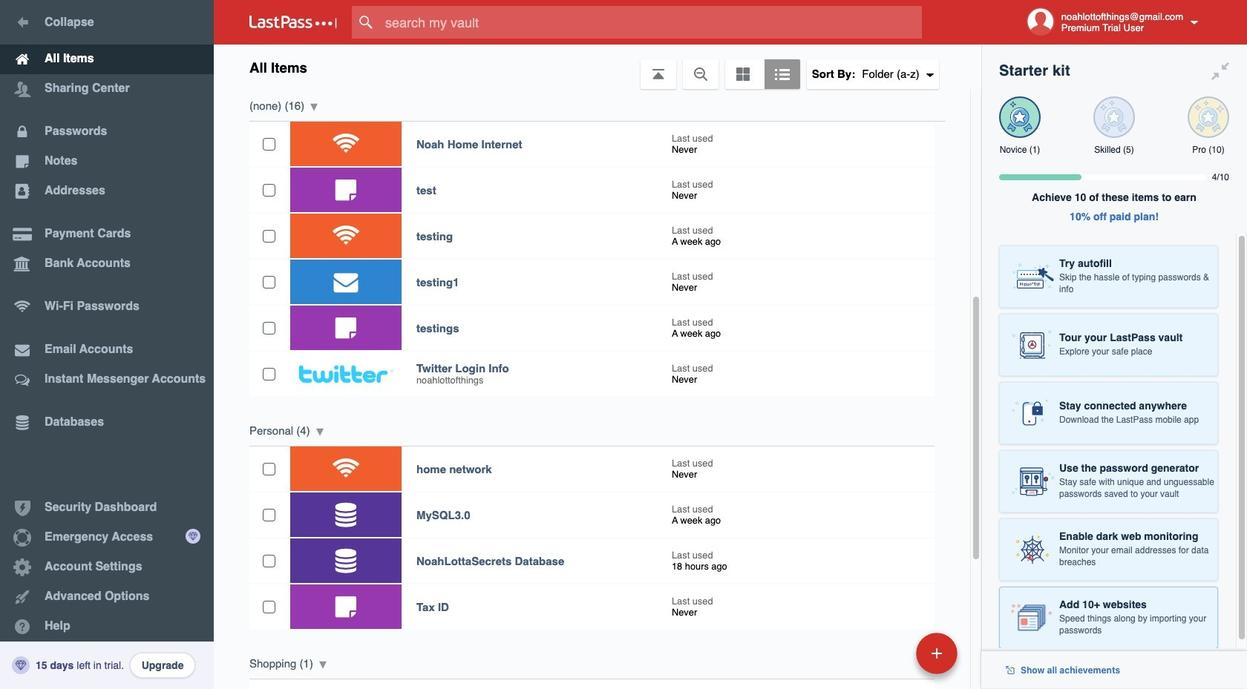 Task type: locate. For each thing, give the bounding box(es) containing it.
new item element
[[814, 633, 963, 675]]

Search search field
[[352, 6, 945, 39]]

new item navigation
[[814, 629, 967, 690]]



Task type: describe. For each thing, give the bounding box(es) containing it.
lastpass image
[[250, 16, 337, 29]]

search my vault text field
[[352, 6, 945, 39]]

vault options navigation
[[214, 45, 982, 89]]

main navigation navigation
[[0, 0, 214, 690]]



